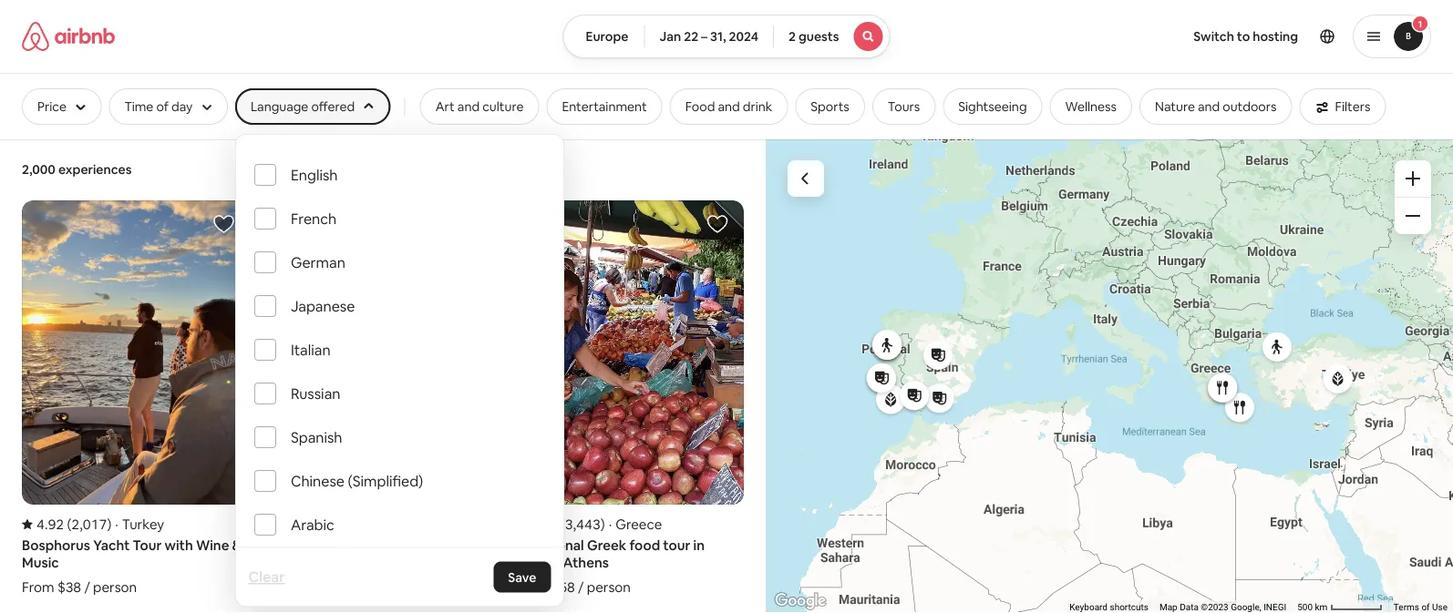 Task type: describe. For each thing, give the bounding box(es) containing it.
wellness
[[1065, 98, 1117, 115]]

$2
[[304, 561, 320, 579]]

Nature and outdoors button
[[1139, 88, 1292, 125]]

none search field containing europe
[[563, 15, 890, 58]]

porto
[[269, 537, 304, 554]]

japanese
[[290, 296, 355, 315]]

and for nature
[[1198, 98, 1220, 115]]

russian
[[290, 384, 340, 402]]

$68
[[551, 579, 575, 596]]

terms
[[1394, 602, 1419, 613]]

jan
[[660, 28, 681, 45]]

Food and drink button
[[670, 88, 788, 125]]

nature and outdoors
[[1155, 98, 1277, 115]]

zoom out image
[[1406, 209, 1420, 223]]

©2023
[[1201, 602, 1228, 613]]

map
[[1159, 602, 1177, 613]]

porto walking tour group
[[269, 201, 497, 579]]

wine
[[196, 537, 229, 554]]

europe button
[[563, 15, 645, 58]]

experiences
[[58, 161, 132, 178]]

in
[[693, 537, 705, 554]]

terms of use
[[1394, 602, 1448, 613]]

keyboard
[[1069, 602, 1108, 613]]

italian
[[290, 340, 330, 359]]

4.98
[[530, 516, 557, 533]]

and for food
[[718, 98, 740, 115]]

traditional greek food tour in hidden athens group
[[515, 201, 744, 596]]

Sightseeing button
[[943, 88, 1042, 125]]

Entertainment button
[[546, 88, 662, 125]]

4.92
[[36, 516, 64, 533]]

add to wishlist image for greece
[[706, 213, 728, 235]]

google image
[[770, 590, 830, 613]]

food
[[629, 537, 660, 554]]

4.92 out of 5 average rating,  2,017 reviews image
[[22, 516, 112, 533]]

2
[[788, 28, 796, 45]]

person inside bosphorus yacht tour with wine & music from $38 / person
[[93, 579, 137, 596]]

(1,176)
[[314, 516, 358, 533]]

tour for yacht
[[133, 537, 162, 554]]

language offered
[[251, 98, 355, 115]]

add to wishlist image for turkey
[[213, 213, 235, 235]]

and for art
[[457, 98, 480, 115]]

zoom in image
[[1406, 171, 1420, 186]]

arabic
[[290, 515, 334, 534]]

nature
[[1155, 98, 1195, 115]]

english
[[290, 165, 337, 184]]

from inside bosphorus yacht tour with wine & music from $38 / person
[[22, 579, 54, 596]]

person inside 4.98 (3,443) · greece traditional greek food tour in hidden athens from $68 / person
[[587, 579, 631, 596]]

500
[[1297, 602, 1313, 613]]

save
[[508, 569, 536, 586]]

Art and culture button
[[420, 88, 539, 125]]

terms of use link
[[1394, 602, 1448, 613]]

language offered button
[[235, 88, 390, 125]]

art
[[435, 98, 455, 115]]

Wellness button
[[1050, 88, 1132, 125]]

2 guests
[[788, 28, 839, 45]]

2,000
[[22, 161, 56, 178]]

–
[[701, 28, 707, 45]]

sightseeing
[[958, 98, 1027, 115]]

bosphorus
[[22, 537, 90, 554]]

2 guests button
[[773, 15, 890, 58]]

tours
[[888, 98, 920, 115]]

profile element
[[912, 0, 1431, 73]]

yacht
[[93, 537, 130, 554]]

athens
[[563, 554, 609, 572]]

google,
[[1231, 602, 1261, 613]]

french
[[290, 209, 336, 227]]

entertainment
[[562, 98, 647, 115]]

traditional
[[515, 537, 584, 554]]

500 km
[[1297, 602, 1330, 613]]

km
[[1315, 602, 1328, 613]]

sports
[[811, 98, 849, 115]]

inegi
[[1264, 602, 1286, 613]]



Task type: vqa. For each thing, say whether or not it's contained in the screenshot.
/ inside Bosphorus Yacht Tour with Wine & Music From $38 / person
yes



Task type: locate. For each thing, give the bounding box(es) containing it.
2 horizontal spatial from
[[515, 579, 548, 596]]

add to wishlist image
[[213, 213, 235, 235], [706, 213, 728, 235]]

$38
[[57, 579, 81, 596]]

german
[[290, 252, 345, 271]]

· inside bosphorus yacht tour with wine & music 'group'
[[115, 516, 118, 533]]

food and drink
[[685, 98, 772, 115]]

use
[[1432, 602, 1448, 613]]

/ inside bosphorus yacht tour with wine & music from $38 / person
[[84, 579, 90, 596]]

/ right $38
[[84, 579, 90, 596]]

0 horizontal spatial from
[[22, 579, 54, 596]]

2 and from the left
[[718, 98, 740, 115]]

1 horizontal spatial and
[[718, 98, 740, 115]]

person down athens
[[587, 579, 631, 596]]

· inside 4.98 (3,443) · greece traditional greek food tour in hidden athens from $68 / person
[[609, 516, 612, 533]]

shortcuts
[[1110, 602, 1148, 613]]

1 horizontal spatial from
[[269, 561, 301, 579]]

chinese
[[290, 471, 344, 490]]

500 km button
[[1292, 601, 1388, 613]]

4.92 (2,017)
[[36, 516, 112, 533]]

from down "porto"
[[269, 561, 301, 579]]

1 person from the left
[[93, 579, 137, 596]]

greek
[[587, 537, 626, 554]]

2 tour from the left
[[362, 537, 391, 554]]

person down yacht
[[93, 579, 137, 596]]

with
[[165, 537, 193, 554]]

4.98 out of 5 average rating,  3,443 reviews image
[[515, 516, 605, 533]]

1 / from the left
[[84, 579, 90, 596]]

of
[[1421, 602, 1430, 613]]

outdoors
[[1223, 98, 1277, 115]]

offered
[[311, 98, 355, 115]]

data
[[1180, 602, 1199, 613]]

4.86
[[283, 516, 311, 533]]

(simplified)
[[347, 471, 423, 490]]

and
[[457, 98, 480, 115], [718, 98, 740, 115], [1198, 98, 1220, 115]]

Sports button
[[795, 88, 865, 125]]

1 horizontal spatial ·
[[609, 516, 612, 533]]

save button
[[493, 562, 551, 593]]

tour inside porto walking tour from $2
[[362, 537, 391, 554]]

2 / from the left
[[578, 579, 584, 596]]

add to wishlist image inside traditional greek food tour in hidden athens group
[[706, 213, 728, 235]]

4.98 (3,443) · greece traditional greek food tour in hidden athens from $68 / person
[[515, 516, 705, 596]]

0 horizontal spatial and
[[457, 98, 480, 115]]

keyboard shortcuts
[[1069, 602, 1148, 613]]

walking
[[307, 537, 359, 554]]

tour inside bosphorus yacht tour with wine & music from $38 / person
[[133, 537, 162, 554]]

map data ©2023 google, inegi
[[1159, 602, 1286, 613]]

· up greek
[[609, 516, 612, 533]]

google map
showing 20 experiences. region
[[766, 139, 1453, 613]]

4.86 out of 5 average rating,  1,176 reviews image
[[269, 516, 358, 533]]

and right the art
[[457, 98, 480, 115]]

clear
[[248, 568, 285, 587]]

from down hidden
[[515, 579, 548, 596]]

from
[[269, 561, 301, 579], [22, 579, 54, 596], [515, 579, 548, 596]]

tour
[[663, 537, 690, 554]]

2 add to wishlist image from the left
[[706, 213, 728, 235]]

porto walking tour from $2
[[269, 537, 391, 579]]

/
[[84, 579, 90, 596], [578, 579, 584, 596]]

and right the nature
[[1198, 98, 1220, 115]]

1 horizontal spatial person
[[587, 579, 631, 596]]

0 horizontal spatial /
[[84, 579, 90, 596]]

language
[[251, 98, 308, 115]]

2,000 experiences
[[22, 161, 132, 178]]

guests
[[798, 28, 839, 45]]

&
[[232, 537, 242, 554]]

tour for walking
[[362, 537, 391, 554]]

clear button
[[239, 559, 294, 596]]

2 person from the left
[[587, 579, 631, 596]]

chinese (simplified)
[[290, 471, 423, 490]]

1 and from the left
[[457, 98, 480, 115]]

music
[[22, 554, 59, 572]]

0 horizontal spatial person
[[93, 579, 137, 596]]

person
[[93, 579, 137, 596], [587, 579, 631, 596]]

3 and from the left
[[1198, 98, 1220, 115]]

bosphorus yacht tour with wine & music from $38 / person
[[22, 537, 242, 596]]

from inside porto walking tour from $2
[[269, 561, 301, 579]]

/ inside 4.98 (3,443) · greece traditional greek food tour in hidden athens from $68 / person
[[578, 579, 584, 596]]

/ right $68 in the bottom left of the page
[[578, 579, 584, 596]]

Tours button
[[872, 88, 936, 125]]

tour down "turkey"
[[133, 537, 162, 554]]

2 horizontal spatial and
[[1198, 98, 1220, 115]]

art and culture
[[435, 98, 524, 115]]

1 add to wishlist image from the left
[[213, 213, 235, 235]]

1 horizontal spatial tour
[[362, 537, 391, 554]]

drink
[[743, 98, 772, 115]]

hidden
[[515, 554, 560, 572]]

0 horizontal spatial tour
[[133, 537, 162, 554]]

europe
[[586, 28, 628, 45]]

None search field
[[563, 15, 890, 58]]

2 · from the left
[[609, 516, 612, 533]]

·
[[115, 516, 118, 533], [609, 516, 612, 533]]

bosphorus yacht tour with wine & music group
[[22, 201, 250, 596]]

· turkey
[[115, 516, 164, 533]]

4.86 (1,176)
[[283, 516, 358, 533]]

2024
[[729, 28, 758, 45]]

31,
[[710, 28, 726, 45]]

(3,443)
[[560, 516, 605, 533]]

22
[[684, 28, 698, 45]]

culture
[[482, 98, 524, 115]]

and inside button
[[1198, 98, 1220, 115]]

1 tour from the left
[[133, 537, 162, 554]]

from down music
[[22, 579, 54, 596]]

jan 22 – 31, 2024 button
[[644, 15, 774, 58]]

1 horizontal spatial add to wishlist image
[[706, 213, 728, 235]]

add to wishlist image inside bosphorus yacht tour with wine & music 'group'
[[213, 213, 235, 235]]

spanish
[[290, 428, 342, 446]]

(2,017)
[[67, 516, 112, 533]]

and left drink
[[718, 98, 740, 115]]

1 · from the left
[[115, 516, 118, 533]]

tour
[[133, 537, 162, 554], [362, 537, 391, 554]]

· up yacht
[[115, 516, 118, 533]]

tour right walking
[[362, 537, 391, 554]]

turkey
[[122, 516, 164, 533]]

food
[[685, 98, 715, 115]]

greece
[[615, 516, 662, 533]]

keyboard shortcuts button
[[1069, 601, 1148, 613]]

1 horizontal spatial /
[[578, 579, 584, 596]]

from inside 4.98 (3,443) · greece traditional greek food tour in hidden athens from $68 / person
[[515, 579, 548, 596]]

0 horizontal spatial add to wishlist image
[[213, 213, 235, 235]]

jan 22 – 31, 2024
[[660, 28, 758, 45]]

0 horizontal spatial ·
[[115, 516, 118, 533]]



